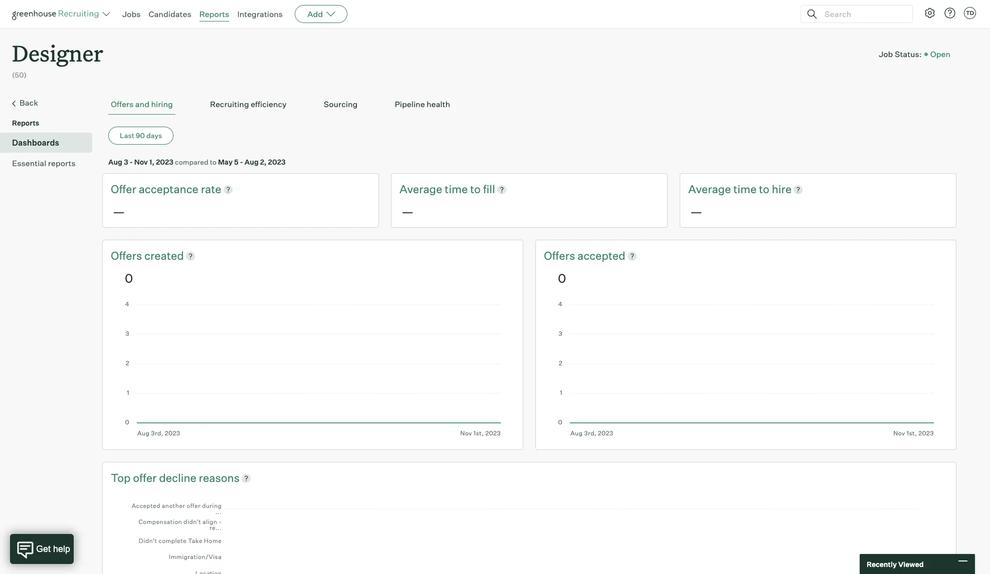 Task type: describe. For each thing, give the bounding box(es) containing it.
add button
[[295, 5, 347, 23]]

tab list containing offers and hiring
[[108, 94, 950, 115]]

efficiency
[[251, 99, 287, 109]]

— for fill
[[402, 205, 414, 220]]

to for hire
[[759, 183, 769, 196]]

integrations link
[[237, 9, 283, 19]]

td
[[966, 10, 974, 17]]

td button
[[964, 7, 976, 19]]

acceptance
[[139, 183, 198, 196]]

accepted
[[578, 249, 625, 263]]

reasons link
[[199, 471, 240, 487]]

back
[[20, 98, 38, 108]]

acceptance link
[[139, 182, 201, 198]]

1 aug from the left
[[108, 158, 122, 167]]

aug 3 - nov 1, 2023 compared to may 5 - aug 2, 2023
[[108, 158, 286, 167]]

designer
[[12, 38, 103, 68]]

designer (50)
[[12, 38, 103, 79]]

candidates
[[149, 9, 191, 19]]

last
[[120, 131, 134, 140]]

top
[[111, 472, 131, 485]]

time link for fill
[[445, 182, 470, 198]]

created
[[144, 249, 184, 263]]

0 vertical spatial reports
[[199, 9, 229, 19]]

and
[[135, 99, 149, 109]]

reasons
[[199, 472, 240, 485]]

recruiting
[[210, 99, 249, 109]]

offers link for created
[[111, 249, 144, 264]]

time for fill
[[445, 183, 468, 196]]

jobs
[[122, 9, 141, 19]]

2 - from the left
[[240, 158, 243, 167]]

candidates link
[[149, 9, 191, 19]]

3
[[124, 158, 128, 167]]

last 90 days button
[[108, 127, 174, 145]]

(50)
[[12, 71, 27, 79]]

dashboards
[[12, 138, 59, 148]]

created link
[[144, 249, 184, 264]]

pipeline health
[[395, 99, 450, 109]]

5
[[234, 158, 238, 167]]

open
[[930, 49, 950, 59]]

add
[[307, 9, 323, 19]]

average for hire
[[688, 183, 731, 196]]

average link for fill
[[400, 182, 445, 198]]

top offer decline
[[111, 472, 199, 485]]

designer link
[[12, 28, 103, 70]]

last 90 days
[[120, 131, 162, 140]]

hiring
[[151, 99, 173, 109]]

viewed
[[898, 561, 924, 569]]

dashboards link
[[12, 137, 88, 149]]

decline
[[159, 472, 196, 485]]

average for fill
[[400, 183, 442, 196]]

fill link
[[483, 182, 495, 198]]

to link for fill
[[470, 182, 483, 198]]

average time to for fill
[[400, 183, 483, 196]]

jobs link
[[122, 9, 141, 19]]

hire
[[772, 183, 792, 196]]

1 2023 from the left
[[156, 158, 173, 167]]

90
[[136, 131, 145, 140]]

rate link
[[201, 182, 221, 198]]

greenhouse recruiting image
[[12, 8, 102, 20]]

xychart image for created
[[125, 302, 501, 438]]

0 for accepted
[[558, 271, 566, 286]]

back link
[[12, 97, 88, 110]]

essential reports
[[12, 158, 76, 169]]

configure image
[[924, 7, 936, 19]]



Task type: vqa. For each thing, say whether or not it's contained in the screenshot.
3
yes



Task type: locate. For each thing, give the bounding box(es) containing it.
2 average time to from the left
[[688, 183, 772, 196]]

1 horizontal spatial aug
[[245, 158, 259, 167]]

offer
[[133, 472, 157, 485]]

0 horizontal spatial average time to
[[400, 183, 483, 196]]

reports
[[199, 9, 229, 19], [12, 119, 39, 127]]

health
[[427, 99, 450, 109]]

time for hire
[[733, 183, 757, 196]]

time link left fill link
[[445, 182, 470, 198]]

0 horizontal spatial 2023
[[156, 158, 173, 167]]

nov
[[134, 158, 148, 167]]

0 horizontal spatial average link
[[400, 182, 445, 198]]

rate
[[201, 183, 221, 196]]

decline link
[[159, 471, 199, 487]]

average link for hire
[[688, 182, 733, 198]]

time link
[[445, 182, 470, 198], [733, 182, 759, 198]]

2023 right "1,"
[[156, 158, 173, 167]]

1 time link from the left
[[445, 182, 470, 198]]

1 horizontal spatial offers link
[[544, 249, 578, 264]]

2 0 from the left
[[558, 271, 566, 286]]

job status:
[[879, 49, 922, 59]]

1 horizontal spatial 2023
[[268, 158, 286, 167]]

recently
[[867, 561, 897, 569]]

integrations
[[237, 9, 283, 19]]

0 horizontal spatial time
[[445, 183, 468, 196]]

pipeline
[[395, 99, 425, 109]]

to
[[210, 158, 217, 167], [470, 183, 481, 196], [759, 183, 769, 196]]

—
[[113, 205, 125, 220], [402, 205, 414, 220], [690, 205, 702, 220]]

2 2023 from the left
[[268, 158, 286, 167]]

aug left 2,
[[245, 158, 259, 167]]

offer acceptance
[[111, 183, 201, 196]]

tab list
[[108, 94, 950, 115]]

- right 3
[[130, 158, 133, 167]]

0 horizontal spatial reports
[[12, 119, 39, 127]]

xychart image
[[125, 302, 501, 438], [558, 302, 934, 438], [125, 496, 934, 575]]

time left hire
[[733, 183, 757, 196]]

2023
[[156, 158, 173, 167], [268, 158, 286, 167]]

hire link
[[772, 182, 792, 198]]

offer link
[[111, 182, 139, 198]]

2,
[[260, 158, 267, 167]]

0 horizontal spatial 0
[[125, 271, 133, 286]]

sourcing button
[[321, 94, 360, 115]]

3 — from the left
[[690, 205, 702, 220]]

days
[[146, 131, 162, 140]]

1 average from the left
[[400, 183, 442, 196]]

time link left hire link
[[733, 182, 759, 198]]

1 horizontal spatial time link
[[733, 182, 759, 198]]

offers link for accepted
[[544, 249, 578, 264]]

1,
[[149, 158, 154, 167]]

sourcing
[[324, 99, 358, 109]]

2 aug from the left
[[245, 158, 259, 167]]

to left fill
[[470, 183, 481, 196]]

compared
[[175, 158, 208, 167]]

1 horizontal spatial average link
[[688, 182, 733, 198]]

offers and hiring button
[[108, 94, 175, 115]]

0 horizontal spatial to link
[[470, 182, 483, 198]]

1 horizontal spatial 0
[[558, 271, 566, 286]]

1 horizontal spatial reports
[[199, 9, 229, 19]]

1 average link from the left
[[400, 182, 445, 198]]

pipeline health button
[[392, 94, 453, 115]]

average time to for hire
[[688, 183, 772, 196]]

1 horizontal spatial to
[[470, 183, 481, 196]]

may
[[218, 158, 233, 167]]

1 average time to from the left
[[400, 183, 483, 196]]

-
[[130, 158, 133, 167], [240, 158, 243, 167]]

1 time from the left
[[445, 183, 468, 196]]

0 for created
[[125, 271, 133, 286]]

1 to link from the left
[[470, 182, 483, 198]]

- right 5
[[240, 158, 243, 167]]

1 vertical spatial reports
[[12, 119, 39, 127]]

1 — from the left
[[113, 205, 125, 220]]

offers link
[[111, 249, 144, 264], [544, 249, 578, 264]]

accepted link
[[578, 249, 625, 264]]

Search text field
[[822, 7, 903, 21]]

0 horizontal spatial aug
[[108, 158, 122, 167]]

1 horizontal spatial average
[[688, 183, 731, 196]]

reports down back at the top left of the page
[[12, 119, 39, 127]]

job
[[879, 49, 893, 59]]

2 horizontal spatial —
[[690, 205, 702, 220]]

time
[[445, 183, 468, 196], [733, 183, 757, 196]]

2 horizontal spatial to
[[759, 183, 769, 196]]

0 horizontal spatial -
[[130, 158, 133, 167]]

1 horizontal spatial to link
[[759, 182, 772, 198]]

recruiting efficiency
[[210, 99, 287, 109]]

2 to link from the left
[[759, 182, 772, 198]]

recently viewed
[[867, 561, 924, 569]]

essential
[[12, 158, 46, 169]]

0 horizontal spatial average
[[400, 183, 442, 196]]

reports link
[[199, 9, 229, 19]]

aug left 3
[[108, 158, 122, 167]]

to link for hire
[[759, 182, 772, 198]]

offers for created
[[111, 249, 144, 263]]

1 0 from the left
[[125, 271, 133, 286]]

to link
[[470, 182, 483, 198], [759, 182, 772, 198]]

1 horizontal spatial -
[[240, 158, 243, 167]]

to left may
[[210, 158, 217, 167]]

— for hire
[[690, 205, 702, 220]]

reports
[[48, 158, 76, 169]]

average
[[400, 183, 442, 196], [688, 183, 731, 196]]

offers
[[111, 99, 133, 109], [111, 249, 144, 263], [544, 249, 578, 263]]

1 horizontal spatial time
[[733, 183, 757, 196]]

2 offers link from the left
[[544, 249, 578, 264]]

aug
[[108, 158, 122, 167], [245, 158, 259, 167]]

2023 right 2,
[[268, 158, 286, 167]]

time left fill
[[445, 183, 468, 196]]

2 average link from the left
[[688, 182, 733, 198]]

offers for accepted
[[544, 249, 578, 263]]

td button
[[962, 5, 978, 21]]

0
[[125, 271, 133, 286], [558, 271, 566, 286]]

average time to
[[400, 183, 483, 196], [688, 183, 772, 196]]

2 — from the left
[[402, 205, 414, 220]]

0 horizontal spatial offers link
[[111, 249, 144, 264]]

offer link
[[133, 471, 159, 487]]

recruiting efficiency button
[[207, 94, 289, 115]]

1 horizontal spatial average time to
[[688, 183, 772, 196]]

offers inside button
[[111, 99, 133, 109]]

top link
[[111, 471, 133, 487]]

1 - from the left
[[130, 158, 133, 167]]

2 average from the left
[[688, 183, 731, 196]]

offer
[[111, 183, 136, 196]]

1 horizontal spatial —
[[402, 205, 414, 220]]

to for fill
[[470, 183, 481, 196]]

0 horizontal spatial —
[[113, 205, 125, 220]]

fill
[[483, 183, 495, 196]]

essential reports link
[[12, 157, 88, 170]]

to left hire
[[759, 183, 769, 196]]

reports right candidates link
[[199, 9, 229, 19]]

average link
[[400, 182, 445, 198], [688, 182, 733, 198]]

2 time link from the left
[[733, 182, 759, 198]]

0 horizontal spatial time link
[[445, 182, 470, 198]]

xychart image for accepted
[[558, 302, 934, 438]]

status:
[[895, 49, 922, 59]]

2 time from the left
[[733, 183, 757, 196]]

0 horizontal spatial to
[[210, 158, 217, 167]]

offers and hiring
[[111, 99, 173, 109]]

1 offers link from the left
[[111, 249, 144, 264]]

time link for hire
[[733, 182, 759, 198]]



